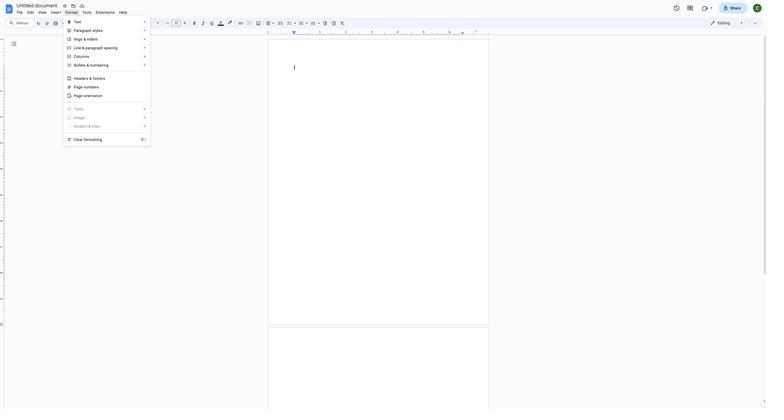 Task type: locate. For each thing, give the bounding box(es) containing it.
► for s & numbering
[[144, 64, 146, 67]]

image m element
[[74, 116, 86, 120]]

4 ► from the top
[[144, 46, 146, 49]]

►
[[144, 20, 146, 23], [144, 29, 146, 32], [144, 38, 146, 41], [144, 46, 146, 49], [144, 55, 146, 58], [144, 64, 146, 67], [144, 107, 146, 110], [144, 116, 146, 119], [144, 125, 146, 128]]

1 horizontal spatial s
[[87, 54, 89, 59]]

& right eaders on the top of page
[[89, 76, 92, 81]]

spacing
[[104, 46, 118, 50]]

s for t
[[84, 63, 86, 67]]

⌘backslash element
[[134, 137, 146, 142]]

page n u mbers
[[74, 85, 99, 89]]

0 horizontal spatial s
[[84, 63, 86, 67]]

footers
[[93, 76, 105, 81]]

menu item containing i
[[64, 113, 150, 122]]

top margin image
[[0, 39, 4, 67]]

► for age
[[144, 116, 146, 119]]

age
[[78, 116, 85, 120]]

► for a lign & indent
[[144, 38, 146, 41]]

1 vertical spatial s
[[84, 63, 86, 67]]

2 page from the top
[[74, 94, 83, 98]]

borders & lines
[[74, 124, 100, 128]]

menu bar containing file
[[15, 7, 129, 16]]

menu item
[[64, 113, 150, 122]]

align & indent a element
[[74, 37, 100, 41]]

page
[[74, 85, 83, 89], [74, 94, 83, 98]]

page left "u"
[[74, 85, 83, 89]]

text
[[74, 20, 81, 24]]

h eaders & footers
[[74, 76, 105, 81]]

3 ► from the top
[[144, 38, 146, 41]]

colum
[[74, 54, 85, 59]]

bulle t s & numbering
[[74, 63, 109, 67]]

s right colum
[[87, 54, 89, 59]]

7 ► from the top
[[144, 107, 146, 110]]

view menu item
[[36, 9, 49, 16]]

c lear formatting
[[74, 137, 102, 142]]

menu containing text
[[53, 0, 150, 215]]

h
[[74, 76, 77, 81]]

n for s
[[85, 54, 87, 59]]

page down page n u mbers
[[74, 94, 83, 98]]

Menus field
[[7, 19, 34, 27]]

► inside table menu item
[[144, 107, 146, 110]]

0 vertical spatial s
[[87, 54, 89, 59]]

tools menu item
[[80, 9, 94, 16]]

format
[[66, 10, 78, 15]]

6 ► from the top
[[144, 64, 146, 67]]

insert image image
[[256, 19, 262, 27]]

s
[[87, 54, 89, 59], [84, 63, 86, 67]]

share
[[731, 6, 742, 11]]

& right ine
[[82, 46, 85, 50]]

file menu item
[[15, 9, 25, 16]]

styles
[[93, 28, 103, 33]]

& inside the borders & lines menu item
[[88, 124, 91, 128]]

► for l ine & paragraph spacing
[[144, 46, 146, 49]]

paragraph styles p element
[[74, 28, 104, 33]]

9 ► from the top
[[144, 125, 146, 128]]

p
[[74, 28, 76, 33]]

extensions menu item
[[94, 9, 117, 16]]

menu bar inside menu bar 'banner'
[[15, 7, 129, 16]]

► inside menu item
[[144, 116, 146, 119]]

8 ► from the top
[[144, 116, 146, 119]]

mode and view toolbar
[[707, 18, 760, 28]]

formatting
[[84, 137, 102, 142]]

lign
[[76, 37, 83, 41]]

editing button
[[707, 19, 748, 27]]

page for page n u mbers
[[74, 85, 83, 89]]

application containing share
[[0, 0, 768, 409]]

1 vertical spatial n
[[84, 85, 86, 89]]

n for u
[[84, 85, 86, 89]]

help menu item
[[117, 9, 129, 16]]

&
[[84, 37, 86, 41], [82, 46, 85, 50], [87, 63, 89, 67], [89, 76, 92, 81], [88, 124, 91, 128]]

0 vertical spatial n
[[85, 54, 87, 59]]

page for page orientation
[[74, 94, 83, 98]]

n up the bulle t s & numbering
[[85, 54, 87, 59]]

menu bar
[[15, 7, 129, 16]]

& for lign
[[84, 37, 86, 41]]

& left lines
[[88, 124, 91, 128]]

editing
[[718, 21, 731, 25]]

s right bulle
[[84, 63, 86, 67]]

highlight color image
[[227, 19, 233, 26]]

colum n s
[[74, 54, 89, 59]]

left margin image
[[269, 31, 296, 35]]

l
[[74, 46, 76, 50]]

n left mbers
[[84, 85, 86, 89]]

page orientation 3 element
[[74, 94, 104, 98]]

checklist menu image
[[293, 19, 296, 21]]

format menu item
[[63, 9, 80, 16]]

l ine & paragraph spacing
[[74, 46, 118, 50]]

menu
[[53, 0, 150, 215]]

lines
[[92, 124, 100, 128]]

i m age
[[74, 116, 85, 120]]

s for n
[[87, 54, 89, 59]]

lear
[[76, 137, 83, 142]]

edit menu item
[[25, 9, 36, 16]]

headers & footers h element
[[74, 76, 107, 81]]

& right lign
[[84, 37, 86, 41]]

ine
[[76, 46, 81, 50]]

Star checkbox
[[61, 2, 69, 10]]

2 ► from the top
[[144, 29, 146, 32]]

1 vertical spatial page
[[74, 94, 83, 98]]

table menu item
[[64, 105, 150, 113]]

1 page from the top
[[74, 85, 83, 89]]

p aragraph styles
[[74, 28, 103, 33]]

Font size text field
[[172, 20, 181, 26]]

tools
[[82, 10, 92, 15]]

5 ► from the top
[[144, 55, 146, 58]]

0 vertical spatial page
[[74, 85, 83, 89]]

insert menu item
[[49, 9, 63, 16]]

application
[[0, 0, 768, 409]]

insert
[[51, 10, 61, 15]]

borders & lines q element
[[74, 124, 102, 128]]

n
[[85, 54, 87, 59], [84, 85, 86, 89]]



Task type: describe. For each thing, give the bounding box(es) containing it.
indent
[[87, 37, 98, 41]]

line & paragraph spacing l element
[[74, 46, 119, 50]]

text color image
[[218, 19, 224, 26]]

text s element
[[74, 20, 83, 24]]

mbers
[[88, 85, 99, 89]]

borders
[[74, 124, 87, 128]]

a lign & indent
[[74, 37, 98, 41]]

bulleted list menu image
[[305, 19, 308, 21]]

clear formatting c element
[[74, 137, 104, 142]]

► for p aragraph styles
[[144, 29, 146, 32]]

i
[[74, 116, 75, 120]]

u
[[86, 85, 88, 89]]

1
[[267, 30, 269, 34]]

a
[[74, 37, 76, 41]]

bottom margin image
[[0, 297, 4, 325]]

menu bar banner
[[0, 0, 768, 409]]

columns n element
[[74, 54, 91, 59]]

borders & lines menu item
[[64, 122, 150, 131]]

help
[[119, 10, 127, 15]]

Rename text field
[[15, 2, 61, 9]]

menu inside application
[[53, 0, 150, 215]]

m
[[75, 116, 78, 120]]

bulle
[[74, 63, 82, 67]]

& for eaders
[[89, 76, 92, 81]]

extensions
[[96, 10, 115, 15]]

right margin image
[[462, 31, 489, 35]]

c
[[74, 137, 76, 142]]

► inside the borders & lines menu item
[[144, 125, 146, 128]]

t
[[82, 63, 84, 67]]

► for s
[[144, 55, 146, 58]]

line & paragraph spacing image
[[278, 19, 284, 27]]

& right t
[[87, 63, 89, 67]]

paragraph
[[86, 46, 103, 50]]

table
[[74, 107, 83, 111]]

1 ► from the top
[[144, 20, 146, 23]]

arial option
[[139, 19, 154, 27]]

& for ine
[[82, 46, 85, 50]]

orientation
[[84, 94, 102, 98]]

page orientation
[[74, 94, 102, 98]]

bullets & numbering t element
[[74, 63, 110, 67]]

file
[[17, 10, 23, 15]]

share button
[[719, 3, 749, 14]]

numbering
[[90, 63, 109, 67]]

page numbers u element
[[74, 85, 101, 89]]

Font size field
[[172, 20, 183, 27]]

table 2 element
[[74, 107, 85, 111]]

aragraph
[[76, 28, 92, 33]]

view
[[38, 10, 47, 15]]

edit
[[27, 10, 34, 15]]

⌘\
[[141, 137, 146, 142]]

arial
[[139, 21, 147, 25]]

eaders
[[77, 76, 88, 81]]

main toolbar
[[34, 0, 347, 255]]



Task type: vqa. For each thing, say whether or not it's contained in the screenshot.
permanently
no



